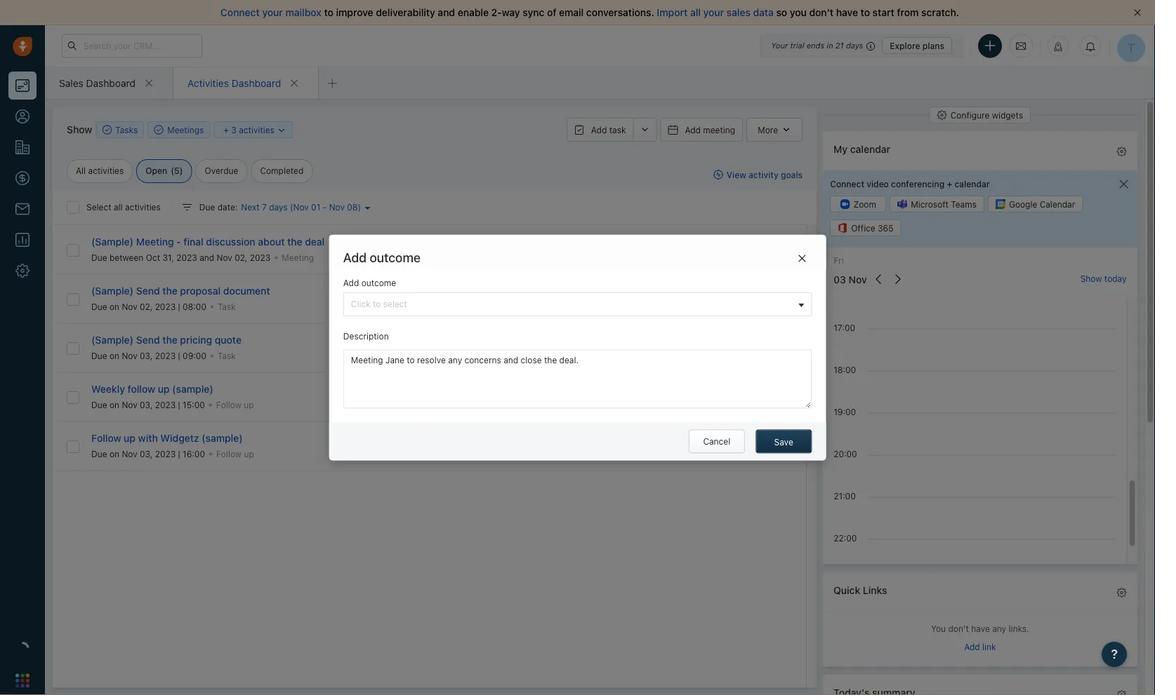 Task type: describe. For each thing, give the bounding box(es) containing it.
(sample) for (sample) send the pricing quote
[[91, 334, 133, 346]]

zoom button
[[830, 196, 886, 213]]

the for document
[[162, 285, 177, 297]]

365
[[877, 223, 893, 233]]

pricing
[[180, 334, 212, 346]]

1 vertical spatial don't
[[948, 624, 969, 634]]

+ 3 activities link
[[223, 124, 287, 136]]

1 your from the left
[[262, 7, 283, 18]]

mark complete button for (sample) send the pricing quote
[[683, 336, 770, 360]]

more
[[758, 125, 778, 135]]

1 vertical spatial (sample)
[[172, 383, 213, 395]]

16:00
[[183, 450, 205, 459]]

up right follow
[[158, 383, 170, 395]]

follow for weekly follow up (sample)
[[216, 400, 241, 410]]

link
[[982, 643, 996, 652]]

connect your mailbox link
[[220, 7, 324, 18]]

add meeting button
[[660, 118, 743, 142]]

add task button
[[567, 118, 633, 142]]

conversations.
[[586, 7, 654, 18]]

(sample) send the pricing quote link
[[91, 334, 242, 346]]

nov down follow up with widgetz (sample)
[[122, 450, 137, 459]]

view
[[727, 170, 746, 180]]

+ inside 'button'
[[223, 125, 229, 135]]

between
[[109, 253, 143, 263]]

in
[[827, 41, 833, 50]]

next 7 days ( nov 01 - nov 08 )
[[241, 203, 361, 212]]

connect your mailbox to improve deliverability and enable 2-way sync of email conversations. import all your sales data so you don't have to start from scratch.
[[220, 7, 959, 18]]

due for (sample) meeting - final discussion about the deal
[[91, 253, 107, 263]]

on for (sample) send the pricing quote
[[109, 351, 119, 361]]

08
[[347, 203, 358, 212]]

view activity goals
[[727, 170, 803, 180]]

way
[[502, 7, 520, 18]]

on for weekly follow up (sample)
[[109, 400, 119, 410]]

add link
[[964, 643, 996, 652]]

add inside button
[[685, 125, 701, 135]]

explore plans link
[[882, 37, 952, 54]]

(sample) send the proposal document
[[91, 285, 270, 297]]

description
[[343, 332, 389, 342]]

1 horizontal spatial (
[[290, 203, 293, 212]]

completed
[[260, 166, 304, 176]]

2 horizontal spatial to
[[861, 7, 870, 18]]

due on nov 03, 2023 | 16:00
[[91, 450, 205, 459]]

on for follow up with widgetz (sample)
[[109, 450, 119, 459]]

due on nov 02, 2023 | 08:00
[[91, 302, 206, 312]]

nov right 03
[[848, 274, 867, 286]]

1 vertical spatial outcome
[[361, 278, 396, 288]]

2 add outcome from the top
[[343, 278, 396, 288]]

connect for connect video conferencing + calendar
[[830, 179, 864, 189]]

1 horizontal spatial all
[[690, 7, 701, 18]]

| for pricing
[[178, 351, 180, 361]]

0 vertical spatial don't
[[809, 7, 834, 18]]

view activity goals link
[[713, 169, 803, 181]]

03, for up
[[140, 450, 153, 459]]

on for (sample) send the proposal document
[[109, 302, 119, 312]]

2 your from the left
[[703, 7, 724, 18]]

sales dashboard
[[59, 77, 136, 89]]

configure widgets
[[950, 110, 1023, 120]]

follow up for follow up with widgetz (sample)
[[216, 450, 254, 459]]

dashboard for sales dashboard
[[86, 77, 136, 89]]

follow up with widgetz (sample)
[[91, 433, 243, 444]]

sales
[[727, 7, 751, 18]]

connect video conferencing + calendar
[[830, 179, 989, 189]]

import all your sales data link
[[657, 7, 776, 18]]

18:00
[[833, 366, 856, 375]]

| for proposal
[[178, 302, 180, 312]]

any
[[992, 624, 1006, 634]]

my
[[833, 144, 847, 155]]

nov up follow
[[122, 351, 137, 361]]

nov down between
[[122, 302, 137, 312]]

0 horizontal spatial to
[[324, 7, 333, 18]]

save
[[774, 438, 793, 447]]

open
[[146, 166, 167, 176]]

22:00
[[833, 534, 857, 544]]

document
[[223, 285, 270, 297]]

discussion
[[206, 236, 255, 247]]

follow up for weekly follow up (sample)
[[216, 400, 254, 410]]

weekly
[[91, 383, 125, 395]]

activities dashboard
[[187, 77, 281, 89]]

mark for quote
[[704, 343, 724, 353]]

nov down follow
[[122, 400, 137, 410]]

19:00
[[833, 408, 856, 418]]

activities
[[187, 77, 229, 89]]

select all activities
[[86, 203, 161, 212]]

mark complete for (sample)
[[704, 442, 763, 451]]

dashboard for activities dashboard
[[232, 77, 281, 89]]

1 vertical spatial activities
[[88, 166, 124, 176]]

microsoft teams
[[910, 199, 976, 209]]

17:00
[[833, 323, 855, 333]]

conferencing
[[891, 179, 944, 189]]

microsoft
[[910, 199, 948, 209]]

show for show
[[67, 124, 92, 136]]

start
[[873, 7, 894, 18]]

data
[[753, 7, 774, 18]]

all activities
[[76, 166, 124, 176]]

follow for follow up with widgetz (sample)
[[216, 450, 242, 459]]

09:00
[[183, 351, 206, 361]]

show today link
[[1080, 273, 1126, 287]]

03
[[833, 274, 846, 286]]

1 add outcome from the top
[[343, 251, 421, 266]]

oct
[[146, 253, 160, 263]]

due date:
[[199, 203, 238, 212]]

show today
[[1080, 274, 1126, 284]]

office
[[851, 223, 875, 233]]

task for quote
[[218, 351, 236, 361]]

08:00
[[183, 302, 206, 312]]

follow
[[128, 383, 155, 395]]

final
[[184, 236, 203, 247]]

Add details for quick context... text field
[[343, 350, 812, 409]]

calendar
[[1039, 199, 1075, 209]]

add inside 'button'
[[591, 125, 607, 135]]

sampleton
[[505, 343, 548, 353]]

2023 down about
[[250, 253, 271, 263]]

add link link
[[964, 642, 996, 657]]

task for document
[[218, 302, 236, 312]]

+1
[[598, 343, 607, 353]]

to inside button
[[373, 299, 381, 309]]

0 vertical spatial outcome
[[370, 251, 421, 266]]

due on nov 03, 2023 | 15:00
[[91, 400, 205, 410]]

freshworks switcher image
[[15, 674, 29, 688]]

complete for follow up with widgetz (sample)
[[726, 442, 763, 451]]

due between oct 31, 2023 and nov 02, 2023
[[91, 253, 271, 263]]

01
[[311, 203, 320, 212]]

7
[[262, 203, 267, 212]]

+ 3 activities button
[[214, 121, 293, 138]]

20:00
[[833, 450, 857, 460]]

0 vertical spatial and
[[438, 7, 455, 18]]

links.
[[1008, 624, 1029, 634]]

| for widgetz
[[178, 450, 180, 459]]

1 vertical spatial and
[[200, 253, 214, 263]]

2023 for final
[[176, 253, 197, 263]]

2023 for (sample)
[[155, 400, 176, 410]]

0 vertical spatial have
[[836, 7, 858, 18]]



Task type: vqa. For each thing, say whether or not it's contained in the screenshot.
explore plans LINK
yes



Task type: locate. For each thing, give the bounding box(es) containing it.
) right 'open'
[[179, 166, 183, 176]]

(sample) down between
[[91, 285, 133, 297]]

1 horizontal spatial 02,
[[235, 253, 247, 263]]

show left today
[[1080, 274, 1102, 284]]

1 horizontal spatial meeting
[[282, 253, 314, 263]]

mark complete for quote
[[704, 343, 763, 353]]

the
[[287, 236, 302, 247], [162, 285, 177, 297], [162, 334, 177, 346]]

2 mark from the top
[[704, 442, 724, 451]]

with
[[138, 433, 158, 444]]

(sample) up 16:00
[[202, 433, 243, 444]]

you don't have any links.
[[931, 624, 1029, 634]]

0 vertical spatial send
[[136, 285, 160, 297]]

1 horizontal spatial to
[[373, 299, 381, 309]]

0 horizontal spatial 02,
[[140, 302, 153, 312]]

0 vertical spatial mark complete button
[[683, 336, 770, 360]]

1 vertical spatial all
[[114, 203, 123, 212]]

click to select
[[351, 299, 407, 309]]

1 horizontal spatial show
[[1080, 274, 1102, 284]]

follow right 16:00
[[216, 450, 242, 459]]

1 horizontal spatial dashboard
[[232, 77, 281, 89]]

mark complete button
[[683, 336, 770, 360], [683, 435, 770, 459]]

0 vertical spatial show
[[67, 124, 92, 136]]

more button
[[746, 118, 803, 142], [746, 118, 803, 142]]

0 vertical spatial all
[[690, 7, 701, 18]]

0 vertical spatial meeting
[[136, 236, 174, 247]]

0 vertical spatial (sample)
[[91, 236, 133, 247]]

on up weekly
[[109, 351, 119, 361]]

2 vertical spatial (sample)
[[91, 334, 133, 346]]

1 complete from the top
[[726, 343, 763, 353]]

1 vertical spatial the
[[162, 285, 177, 297]]

0 horizontal spatial show
[[67, 124, 92, 136]]

up left with
[[124, 433, 136, 444]]

1 vertical spatial days
[[269, 203, 288, 212]]

2 send from the top
[[136, 334, 160, 346]]

have up the add link
[[971, 624, 990, 634]]

weekly follow up (sample) link
[[91, 383, 213, 395]]

(sample) send the proposal document link
[[91, 285, 270, 297]]

3
[[231, 125, 236, 135]]

2 mark complete from the top
[[704, 442, 763, 451]]

1 horizontal spatial have
[[971, 624, 990, 634]]

connect left mailbox at the top of page
[[220, 7, 260, 18]]

1 horizontal spatial don't
[[948, 624, 969, 634]]

0 vertical spatial mark complete
[[704, 343, 763, 353]]

2023 down follow up with widgetz (sample)
[[155, 450, 176, 459]]

2 task from the top
[[218, 351, 236, 361]]

2023 down (sample) send the proposal document link
[[155, 302, 176, 312]]

0 horizontal spatial have
[[836, 7, 858, 18]]

03, for follow
[[140, 400, 153, 410]]

+ up microsoft teams
[[946, 179, 952, 189]]

due for weekly follow up (sample)
[[91, 400, 107, 410]]

configure
[[950, 110, 989, 120]]

0 vertical spatial task
[[218, 302, 236, 312]]

fri
[[833, 256, 843, 266]]

0 vertical spatial )
[[179, 166, 183, 176]]

1 follow up from the top
[[216, 400, 254, 410]]

follow up with widgetz (sample) link
[[91, 433, 243, 444]]

1 mark complete button from the top
[[683, 336, 770, 360]]

31,
[[163, 253, 174, 263]]

2 vertical spatial the
[[162, 334, 177, 346]]

(sample) up 15:00
[[172, 383, 213, 395]]

connect up zoom button
[[830, 179, 864, 189]]

outcome up select
[[370, 251, 421, 266]]

2 dashboard from the left
[[232, 77, 281, 89]]

from
[[897, 7, 919, 18]]

4 | from the top
[[178, 450, 180, 459]]

1 vertical spatial connect
[[830, 179, 864, 189]]

all right import
[[690, 7, 701, 18]]

2 vertical spatial activities
[[125, 203, 161, 212]]

send up due on nov 03, 2023 | 09:00
[[136, 334, 160, 346]]

1 vertical spatial -
[[176, 236, 181, 247]]

2 vertical spatial follow
[[216, 450, 242, 459]]

0 horizontal spatial dashboard
[[86, 77, 136, 89]]

0 horizontal spatial days
[[269, 203, 288, 212]]

video
[[866, 179, 888, 189]]

0 horizontal spatial meeting
[[136, 236, 174, 247]]

outcome up click to select at the top of page
[[361, 278, 396, 288]]

1 vertical spatial mark complete
[[704, 442, 763, 451]]

1 vertical spatial task
[[218, 351, 236, 361]]

1 horizontal spatial +
[[946, 179, 952, 189]]

1 horizontal spatial )
[[358, 203, 361, 212]]

) right 01
[[358, 203, 361, 212]]

2023 for proposal
[[155, 302, 176, 312]]

all
[[690, 7, 701, 18], [114, 203, 123, 212]]

mark for (sample)
[[704, 442, 724, 451]]

(sample) for (sample) meeting - final discussion about the deal
[[91, 236, 133, 247]]

- right 01
[[323, 203, 327, 212]]

trial
[[790, 41, 804, 50]]

complete for (sample) send the pricing quote
[[726, 343, 763, 353]]

all
[[76, 166, 86, 176]]

03, down (sample) send the pricing quote link
[[140, 351, 153, 361]]

explore
[[890, 41, 920, 51]]

2 on from the top
[[109, 351, 119, 361]]

3 03, from the top
[[140, 450, 153, 459]]

office 365 button
[[830, 220, 901, 237]]

the up "due on nov 02, 2023 | 08:00"
[[162, 285, 177, 297]]

2 (sample) from the top
[[91, 285, 133, 297]]

the for quote
[[162, 334, 177, 346]]

1 horizontal spatial and
[[438, 7, 455, 18]]

your
[[262, 7, 283, 18], [703, 7, 724, 18]]

due for follow up with widgetz (sample)
[[91, 450, 107, 459]]

activities right 3
[[239, 125, 274, 135]]

1 vertical spatial show
[[1080, 274, 1102, 284]]

(sample) for (sample) send the proposal document
[[91, 285, 133, 297]]

0 vertical spatial days
[[846, 41, 863, 50]]

click to select button
[[343, 293, 812, 317]]

2 follow up from the top
[[216, 450, 254, 459]]

nov down discussion
[[217, 253, 232, 263]]

(
[[171, 166, 174, 176], [290, 203, 293, 212]]

configure widgets button
[[929, 107, 1030, 124]]

open ( 5 )
[[146, 166, 183, 176]]

the left the pricing at top left
[[162, 334, 177, 346]]

enable
[[458, 7, 489, 18]]

follow right 15:00
[[216, 400, 241, 410]]

your left mailbox at the top of page
[[262, 7, 283, 18]]

02, down discussion
[[235, 253, 247, 263]]

deliverability
[[376, 7, 435, 18]]

2 mark complete button from the top
[[683, 435, 770, 459]]

0 vertical spatial add outcome
[[343, 251, 421, 266]]

on down weekly
[[109, 400, 119, 410]]

1 03, from the top
[[140, 351, 153, 361]]

meeting up 'oct'
[[136, 236, 174, 247]]

meeting down deal
[[282, 253, 314, 263]]

03, for send
[[140, 351, 153, 361]]

weekly follow up (sample)
[[91, 383, 213, 395]]

0 vertical spatial (sample)
[[550, 343, 586, 353]]

1 vertical spatial (sample)
[[91, 285, 133, 297]]

0 vertical spatial -
[[323, 203, 327, 212]]

sales
[[59, 77, 83, 89]]

1 horizontal spatial connect
[[830, 179, 864, 189]]

send for proposal
[[136, 285, 160, 297]]

add outcome up click to select at the top of page
[[343, 251, 421, 266]]

activities for 3
[[239, 125, 274, 135]]

0 horizontal spatial your
[[262, 7, 283, 18]]

meetings
[[167, 125, 204, 135]]

1 horizontal spatial activities
[[125, 203, 161, 212]]

1 vertical spatial follow
[[91, 433, 121, 444]]

you
[[931, 624, 946, 634]]

3 on from the top
[[109, 400, 119, 410]]

0 vertical spatial calendar
[[850, 144, 890, 155]]

nov left 01
[[293, 203, 309, 212]]

email image
[[1016, 40, 1026, 52]]

0 vertical spatial complete
[[726, 343, 763, 353]]

explore plans
[[890, 41, 944, 51]]

(sample) left the +1
[[550, 343, 586, 353]]

show for show today
[[1080, 274, 1102, 284]]

quote
[[215, 334, 242, 346]]

have up the 21
[[836, 7, 858, 18]]

2023 for pricing
[[155, 351, 176, 361]]

1 horizontal spatial your
[[703, 7, 724, 18]]

due for (sample) send the pricing quote
[[91, 351, 107, 361]]

1 vertical spatial add outcome
[[343, 278, 396, 288]]

0 vertical spatial mark
[[704, 343, 724, 353]]

and
[[438, 7, 455, 18], [200, 253, 214, 263]]

close image
[[1134, 9, 1141, 16]]

widgets
[[992, 110, 1023, 120]]

0 vertical spatial the
[[287, 236, 302, 247]]

03, down follow
[[140, 400, 153, 410]]

(sample) meeting - final discussion about the deal link
[[91, 236, 325, 247]]

days right the 21
[[846, 41, 863, 50]]

task down document
[[218, 302, 236, 312]]

1 vertical spatial have
[[971, 624, 990, 634]]

0 horizontal spatial activities
[[88, 166, 124, 176]]

2023 for widgetz
[[155, 450, 176, 459]]

15:00
[[183, 400, 205, 410]]

0 vertical spatial +
[[223, 125, 229, 135]]

sync
[[523, 7, 544, 18]]

| left 15:00
[[178, 400, 180, 410]]

2023 down "final"
[[176, 253, 197, 263]]

1 | from the top
[[178, 302, 180, 312]]

- left "final"
[[176, 236, 181, 247]]

activities right all at the top
[[88, 166, 124, 176]]

1 vertical spatial meeting
[[282, 253, 314, 263]]

the left deal
[[287, 236, 302, 247]]

(sample) up due on nov 03, 2023 | 09:00
[[91, 334, 133, 346]]

1 vertical spatial +
[[946, 179, 952, 189]]

0 horizontal spatial connect
[[220, 7, 260, 18]]

days
[[846, 41, 863, 50], [269, 203, 288, 212]]

activities for all
[[125, 203, 161, 212]]

02, down (sample) send the proposal document link
[[140, 302, 153, 312]]

activities inside + 3 activities link
[[239, 125, 274, 135]]

0 vertical spatial (
[[171, 166, 174, 176]]

5
[[174, 166, 179, 176]]

1 on from the top
[[109, 302, 119, 312]]

0 horizontal spatial -
[[176, 236, 181, 247]]

1 vertical spatial mark complete button
[[683, 435, 770, 459]]

( left 01
[[290, 203, 293, 212]]

have
[[836, 7, 858, 18], [971, 624, 990, 634]]

2 | from the top
[[178, 351, 180, 361]]

1 mark complete from the top
[[704, 343, 763, 353]]

follow up right 16:00
[[216, 450, 254, 459]]

dashboard right sales
[[86, 77, 136, 89]]

0 vertical spatial 02,
[[235, 253, 247, 263]]

nov left 08
[[329, 203, 345, 212]]

3 | from the top
[[178, 400, 180, 410]]

1 vertical spatial 03,
[[140, 400, 153, 410]]

1 vertical spatial (
[[290, 203, 293, 212]]

to right mailbox at the top of page
[[324, 7, 333, 18]]

0 vertical spatial activities
[[239, 125, 274, 135]]

proposal
[[180, 285, 221, 297]]

due for (sample) send the proposal document
[[91, 302, 107, 312]]

2023 down the weekly follow up (sample)
[[155, 400, 176, 410]]

select
[[383, 299, 407, 309]]

(sample)
[[550, 343, 586, 353], [172, 383, 213, 395], [202, 433, 243, 444]]

follow
[[216, 400, 241, 410], [91, 433, 121, 444], [216, 450, 242, 459]]

1 mark from the top
[[704, 343, 724, 353]]

0 horizontal spatial +
[[223, 125, 229, 135]]

goals
[[781, 170, 803, 180]]

+ 3 activities
[[223, 125, 274, 135]]

widgetz
[[160, 433, 199, 444]]

calendar up teams
[[954, 179, 989, 189]]

2023 down "(sample) send the pricing quote"
[[155, 351, 176, 361]]

1 dashboard from the left
[[86, 77, 136, 89]]

1 vertical spatial follow up
[[216, 450, 254, 459]]

add task
[[591, 125, 626, 135]]

1 send from the top
[[136, 285, 160, 297]]

(sample) up between
[[91, 236, 133, 247]]

cancel button
[[689, 430, 745, 454]]

overdue
[[205, 166, 238, 176]]

down image
[[277, 126, 287, 135]]

1 vertical spatial )
[[358, 203, 361, 212]]

to left the start
[[861, 7, 870, 18]]

0 horizontal spatial and
[[200, 253, 214, 263]]

all right the select at the top of the page
[[114, 203, 123, 212]]

1 (sample) from the top
[[91, 236, 133, 247]]

jane sampleton (sample)
[[483, 343, 586, 353]]

1 vertical spatial send
[[136, 334, 160, 346]]

2 vertical spatial (sample)
[[202, 433, 243, 444]]

activities down 'open'
[[125, 203, 161, 212]]

1 vertical spatial calendar
[[954, 179, 989, 189]]

(sample) meeting - final discussion about the deal
[[91, 236, 325, 247]]

1 vertical spatial complete
[[726, 442, 763, 451]]

add outcome up click
[[343, 278, 396, 288]]

21
[[835, 41, 844, 50]]

nov
[[293, 203, 309, 212], [329, 203, 345, 212], [217, 253, 232, 263], [848, 274, 867, 286], [122, 302, 137, 312], [122, 351, 137, 361], [122, 400, 137, 410], [122, 450, 137, 459]]

| left 16:00
[[178, 450, 180, 459]]

0 horizontal spatial calendar
[[850, 144, 890, 155]]

mark complete button for follow up with widgetz (sample)
[[683, 435, 770, 459]]

1 horizontal spatial days
[[846, 41, 863, 50]]

(sample) send the pricing quote
[[91, 334, 242, 346]]

4 on from the top
[[109, 450, 119, 459]]

jane
[[483, 343, 502, 353]]

ends
[[807, 41, 824, 50]]

( right 'open'
[[171, 166, 174, 176]]

your left sales
[[703, 7, 724, 18]]

03,
[[140, 351, 153, 361], [140, 400, 153, 410], [140, 450, 153, 459]]

to
[[324, 7, 333, 18], [861, 7, 870, 18], [373, 299, 381, 309]]

dashboard up + 3 activities link at the top
[[232, 77, 281, 89]]

show up all at the top
[[67, 124, 92, 136]]

calendar right "my"
[[850, 144, 890, 155]]

+ left 3
[[223, 125, 229, 135]]

to right click
[[373, 299, 381, 309]]

and left enable on the top left of page
[[438, 7, 455, 18]]

2 complete from the top
[[726, 442, 763, 451]]

2 horizontal spatial activities
[[239, 125, 274, 135]]

next
[[241, 203, 259, 212]]

0 vertical spatial follow
[[216, 400, 241, 410]]

up right 15:00
[[244, 400, 254, 410]]

03, down with
[[140, 450, 153, 459]]

0 vertical spatial connect
[[220, 7, 260, 18]]

add outcome dialog
[[329, 235, 826, 461]]

| left 09:00
[[178, 351, 180, 361]]

up right 16:00
[[244, 450, 254, 459]]

1 vertical spatial 02,
[[140, 302, 153, 312]]

2 vertical spatial 03,
[[140, 450, 153, 459]]

task down 'quote'
[[218, 351, 236, 361]]

import
[[657, 7, 688, 18]]

improve
[[336, 7, 373, 18]]

follow left with
[[91, 433, 121, 444]]

due
[[199, 203, 215, 212], [91, 253, 107, 263], [91, 302, 107, 312], [91, 351, 107, 361], [91, 400, 107, 410], [91, 450, 107, 459]]

0 horizontal spatial don't
[[809, 7, 834, 18]]

days right 7
[[269, 203, 288, 212]]

plans
[[923, 41, 944, 51]]

| for (sample)
[[178, 400, 180, 410]]

meeting
[[703, 125, 735, 135]]

mailbox
[[285, 7, 321, 18]]

1 horizontal spatial calendar
[[954, 179, 989, 189]]

on down follow up with widgetz (sample)
[[109, 450, 119, 459]]

0 horizontal spatial )
[[179, 166, 183, 176]]

follow up right 15:00
[[216, 400, 254, 410]]

21:00
[[833, 492, 855, 502]]

0 vertical spatial follow up
[[216, 400, 254, 410]]

on down between
[[109, 302, 119, 312]]

mark complete
[[704, 343, 763, 353], [704, 442, 763, 451]]

0 horizontal spatial (
[[171, 166, 174, 176]]

send up "due on nov 02, 2023 | 08:00"
[[136, 285, 160, 297]]

zoom
[[853, 199, 876, 209]]

send for pricing
[[136, 334, 160, 346]]

0 vertical spatial 03,
[[140, 351, 153, 361]]

connect for connect your mailbox to improve deliverability and enable 2-way sync of email conversations. import all your sales data so you don't have to start from scratch.
[[220, 7, 260, 18]]

Search your CRM... text field
[[62, 34, 202, 58]]

0 horizontal spatial all
[[114, 203, 123, 212]]

1 task from the top
[[218, 302, 236, 312]]

2 03, from the top
[[140, 400, 153, 410]]

my calendar
[[833, 144, 890, 155]]

and down (sample) meeting - final discussion about the deal link
[[200, 253, 214, 263]]

| left the 08:00
[[178, 302, 180, 312]]

1 horizontal spatial -
[[323, 203, 327, 212]]

3 (sample) from the top
[[91, 334, 133, 346]]



